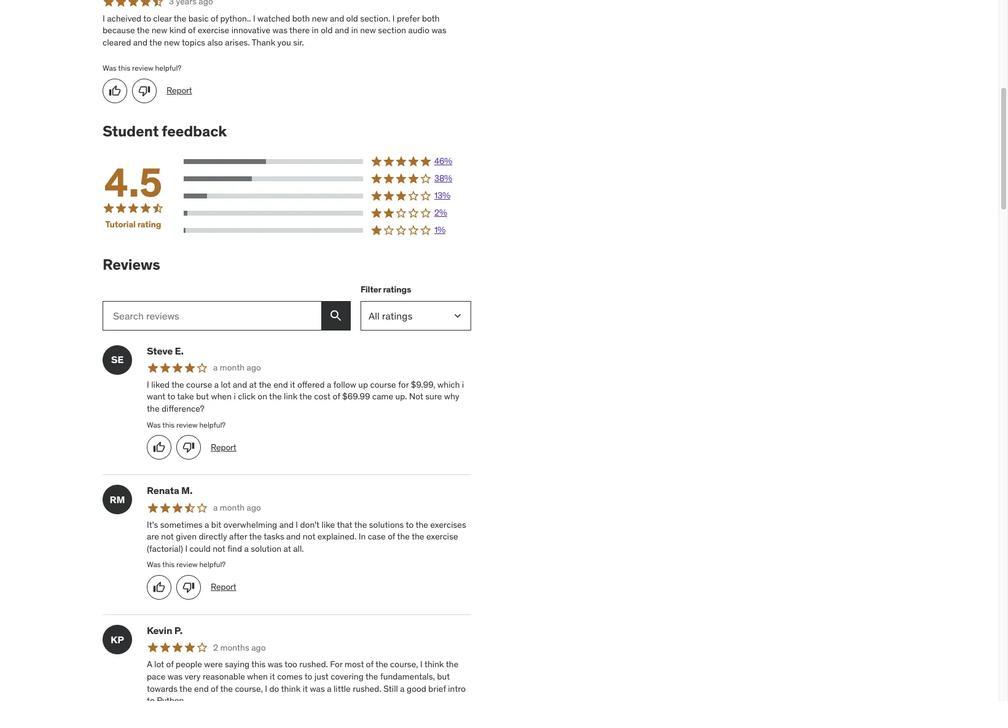 Task type: locate. For each thing, give the bounding box(es) containing it.
review down difference?
[[176, 420, 198, 429]]

1 vertical spatial lot
[[154, 659, 164, 670]]

solution
[[251, 543, 282, 554]]

up.
[[396, 391, 407, 402]]

2 vertical spatial was this review helpful?
[[147, 560, 226, 569]]

1 horizontal spatial course,
[[390, 659, 418, 670]]

too
[[285, 659, 297, 670]]

of right cost
[[333, 391, 340, 402]]

still
[[384, 683, 398, 694]]

prefer
[[397, 13, 420, 24]]

think down comes
[[281, 683, 301, 694]]

both up audio
[[422, 13, 440, 24]]

1 vertical spatial mark as helpful image
[[153, 582, 165, 594]]

section.
[[360, 13, 391, 24]]

and up click
[[233, 379, 247, 390]]

ago up click
[[247, 362, 261, 373]]

this inside the a lot of people were saying this was too rushed. for most of the course, i think the pace was very reasonable when it comes to just covering the fundamentals, but towards the end of the course, i do think it was a little rushed. still a good brief intro to python.
[[252, 659, 266, 670]]

it up link
[[290, 379, 295, 390]]

1 vertical spatial end
[[194, 683, 209, 694]]

to down towards
[[147, 695, 155, 701]]

1 horizontal spatial in
[[351, 25, 358, 36]]

1 horizontal spatial mark as helpful image
[[153, 582, 165, 594]]

1 horizontal spatial both
[[422, 13, 440, 24]]

1 horizontal spatial but
[[437, 671, 450, 682]]

also
[[207, 37, 223, 48]]

1 vertical spatial think
[[281, 683, 301, 694]]

ago for p.
[[252, 642, 266, 653]]

0 vertical spatial at
[[249, 379, 257, 390]]

mark as helpful image left mark as unhelpful image
[[109, 85, 121, 97]]

1 vertical spatial month
[[220, 502, 245, 513]]

but right take
[[196, 391, 209, 402]]

1 vertical spatial report
[[211, 442, 236, 453]]

i
[[103, 13, 105, 24], [253, 13, 256, 24], [393, 13, 395, 24], [147, 379, 149, 390], [296, 519, 298, 530], [185, 543, 188, 554], [420, 659, 423, 670], [265, 683, 267, 694]]

both
[[292, 13, 310, 24], [422, 13, 440, 24]]

1 vertical spatial old
[[321, 25, 333, 36]]

month up bit
[[220, 502, 245, 513]]

was this review helpful? down could
[[147, 560, 226, 569]]

course, up the fundamentals,
[[390, 659, 418, 670]]

new right watched
[[312, 13, 328, 24]]

1 vertical spatial was this review helpful?
[[147, 420, 226, 429]]

0 horizontal spatial when
[[211, 391, 232, 402]]

mark as helpful image for renata m.'s mark as unhelpful icon
[[153, 582, 165, 594]]

not
[[409, 391, 424, 402]]

0 horizontal spatial lot
[[154, 659, 164, 670]]

p.
[[174, 625, 183, 637]]

0 horizontal spatial rushed.
[[299, 659, 328, 670]]

mark as helpful image
[[109, 85, 121, 97], [153, 582, 165, 594]]

explained.
[[318, 531, 357, 542]]

was
[[103, 64, 117, 73], [147, 420, 161, 429], [147, 560, 161, 569]]

1 a month ago from the top
[[213, 362, 261, 373]]

1 vertical spatial but
[[437, 671, 450, 682]]

month up click
[[220, 362, 245, 373]]

m.
[[181, 485, 193, 497]]

end inside the a lot of people were saying this was too rushed. for most of the course, i think the pace was very reasonable when it comes to just covering the fundamentals, but towards the end of the course, i do think it was a little rushed. still a good brief intro to python.
[[194, 683, 209, 694]]

rm
[[110, 494, 125, 506]]

filter ratings
[[361, 284, 411, 295]]

when left click
[[211, 391, 232, 402]]

1 horizontal spatial old
[[346, 13, 358, 24]]

sometimes
[[160, 519, 203, 530]]

was down cleared
[[103, 64, 117, 73]]

exercise
[[198, 25, 229, 36], [427, 531, 458, 542]]

0 vertical spatial i
[[462, 379, 464, 390]]

a
[[213, 362, 218, 373], [214, 379, 219, 390], [327, 379, 332, 390], [213, 502, 218, 513], [205, 519, 209, 530], [244, 543, 249, 554], [327, 683, 332, 694], [400, 683, 405, 694]]

1 vertical spatial at
[[284, 543, 291, 554]]

1 vertical spatial exercise
[[427, 531, 458, 542]]

not down 'don't'
[[303, 531, 316, 542]]

to left take
[[167, 391, 175, 402]]

the
[[174, 13, 186, 24], [137, 25, 150, 36], [149, 37, 162, 48], [172, 379, 184, 390], [259, 379, 272, 390], [269, 391, 282, 402], [300, 391, 312, 402], [147, 403, 160, 414], [355, 519, 367, 530], [416, 519, 428, 530], [249, 531, 262, 542], [397, 531, 410, 542], [412, 531, 425, 542], [376, 659, 388, 670], [446, 659, 459, 670], [366, 671, 378, 682], [180, 683, 192, 694], [220, 683, 233, 694]]

e.
[[175, 345, 184, 357]]

month
[[220, 362, 245, 373], [220, 502, 245, 513]]

helpful? down kind
[[155, 64, 181, 73]]

0 vertical spatial month
[[220, 362, 245, 373]]

offered
[[297, 379, 325, 390]]

i left liked
[[147, 379, 149, 390]]

0 horizontal spatial course,
[[235, 683, 263, 694]]

reviews
[[103, 255, 160, 274]]

this
[[118, 64, 130, 73], [162, 420, 175, 429], [162, 560, 175, 569], [252, 659, 266, 670]]

1 vertical spatial course,
[[235, 683, 263, 694]]

1 horizontal spatial when
[[247, 671, 268, 682]]

2 horizontal spatial it
[[303, 683, 308, 694]]

the down very on the left of the page
[[180, 683, 192, 694]]

kevin p.
[[147, 625, 183, 637]]

helpful?
[[155, 64, 181, 73], [200, 420, 226, 429], [200, 560, 226, 569]]

end inside i liked the course a lot and at the end it offered a follow up course for $9.99, which i want to take but when i click on the link the cost of $69.99 came up. not sure why the difference?
[[274, 379, 288, 390]]

2 vertical spatial was
[[147, 560, 161, 569]]

think
[[425, 659, 444, 670], [281, 683, 301, 694]]

1 horizontal spatial it
[[290, 379, 295, 390]]

$9.99,
[[411, 379, 436, 390]]

a month ago up click
[[213, 362, 261, 373]]

because
[[103, 25, 135, 36]]

steve
[[147, 345, 173, 357]]

to right solutions
[[406, 519, 414, 530]]

2 a month ago from the top
[[213, 502, 261, 513]]

0 horizontal spatial not
[[161, 531, 174, 542]]

to inside it's sometimes a bit overwhelming and i don't like that the solutions to the exercises are not given directly after the tasks and not explained. in case of the the exercise (factorial) i could not find a solution at all.
[[406, 519, 414, 530]]

when down saying on the bottom of page
[[247, 671, 268, 682]]

1 horizontal spatial course
[[370, 379, 396, 390]]

to left clear
[[143, 13, 151, 24]]

0 vertical spatial rushed.
[[299, 659, 328, 670]]

towards
[[147, 683, 178, 694]]

0 vertical spatial report button
[[167, 85, 192, 97]]

this down cleared
[[118, 64, 130, 73]]

a month ago for m.
[[213, 502, 261, 513]]

0 vertical spatial exercise
[[198, 25, 229, 36]]

mark as helpful image down (factorial)
[[153, 582, 165, 594]]

a month ago
[[213, 362, 261, 373], [213, 502, 261, 513]]

cost
[[314, 391, 331, 402]]

was down (factorial)
[[147, 560, 161, 569]]

was this review helpful? up mark as unhelpful image
[[103, 64, 181, 73]]

a lot of people were saying this was too rushed. for most of the course, i think the pace was very reasonable when it comes to just covering the fundamentals, but towards the end of the course, i do think it was a little rushed. still a good brief intro to python.
[[147, 659, 466, 701]]

in
[[359, 531, 366, 542]]

report button
[[167, 85, 192, 97], [211, 442, 236, 454], [211, 582, 236, 594]]

was for steve e.
[[147, 420, 161, 429]]

which
[[438, 379, 460, 390]]

was
[[273, 25, 288, 36], [432, 25, 447, 36], [268, 659, 283, 670], [168, 671, 183, 682], [310, 683, 325, 694]]

month for steve e.
[[220, 362, 245, 373]]

this right saying on the bottom of page
[[252, 659, 266, 670]]

0 horizontal spatial exercise
[[198, 25, 229, 36]]

the right on
[[269, 391, 282, 402]]

the up on
[[259, 379, 272, 390]]

this for mark as unhelpful image
[[118, 64, 130, 73]]

13% button
[[184, 190, 471, 202]]

was this review helpful? down difference?
[[147, 420, 226, 429]]

was down just
[[310, 683, 325, 694]]

1 vertical spatial it
[[270, 671, 275, 682]]

1 vertical spatial was
[[147, 420, 161, 429]]

1 month from the top
[[220, 362, 245, 373]]

both up there
[[292, 13, 310, 24]]

it
[[290, 379, 295, 390], [270, 671, 275, 682], [303, 683, 308, 694]]

0 vertical spatial but
[[196, 391, 209, 402]]

given
[[176, 531, 197, 542]]

1 horizontal spatial exercise
[[427, 531, 458, 542]]

end down very on the left of the page
[[194, 683, 209, 694]]

at inside i liked the course a lot and at the end it offered a follow up course for $9.99, which i want to take but when i click on the link the cost of $69.99 came up. not sure why the difference?
[[249, 379, 257, 390]]

kind
[[170, 25, 186, 36]]

of right the basic at the left of page
[[211, 13, 218, 24]]

the down offered at left
[[300, 391, 312, 402]]

1 vertical spatial review
[[176, 420, 198, 429]]

this for steve e. mark as unhelpful icon
[[162, 420, 175, 429]]

student
[[103, 122, 159, 141]]

lot
[[221, 379, 231, 390], [154, 659, 164, 670]]

in left section
[[351, 25, 358, 36]]

think up brief
[[425, 659, 444, 670]]

feedback
[[162, 122, 227, 141]]

1 vertical spatial rushed.
[[353, 683, 382, 694]]

and right cleared
[[133, 37, 148, 48]]

it right do
[[303, 683, 308, 694]]

old left section.
[[346, 13, 358, 24]]

1 vertical spatial helpful?
[[200, 420, 226, 429]]

click
[[238, 391, 256, 402]]

2 vertical spatial report
[[211, 582, 236, 593]]

most
[[345, 659, 364, 670]]

cleared
[[103, 37, 131, 48]]

renata m.
[[147, 485, 193, 497]]

0 vertical spatial it
[[290, 379, 295, 390]]

0 horizontal spatial mark as helpful image
[[109, 85, 121, 97]]

$69.99
[[342, 391, 370, 402]]

submit search image
[[329, 308, 344, 323]]

2 vertical spatial review
[[176, 560, 198, 569]]

new down kind
[[164, 37, 180, 48]]

2 vertical spatial report button
[[211, 582, 236, 594]]

(factorial)
[[147, 543, 183, 554]]

mark as unhelpful image right mark as helpful icon
[[183, 442, 195, 454]]

the up in
[[355, 519, 367, 530]]

that
[[337, 519, 353, 530]]

it inside i liked the course a lot and at the end it offered a follow up course for $9.99, which i want to take but when i click on the link the cost of $69.99 came up. not sure why the difference?
[[290, 379, 295, 390]]

course, left do
[[235, 683, 263, 694]]

i
[[462, 379, 464, 390], [234, 391, 236, 402]]

rushed.
[[299, 659, 328, 670], [353, 683, 382, 694]]

0 vertical spatial mark as helpful image
[[109, 85, 121, 97]]

2 in from the left
[[351, 25, 358, 36]]

0 vertical spatial old
[[346, 13, 358, 24]]

course,
[[390, 659, 418, 670], [235, 683, 263, 694]]

of inside it's sometimes a bit overwhelming and i don't like that the solutions to the exercises are not given directly after the tasks and not explained. in case of the the exercise (factorial) i could not find a solution at all.
[[388, 531, 395, 542]]

1 both from the left
[[292, 13, 310, 24]]

0 horizontal spatial but
[[196, 391, 209, 402]]

a month ago up overwhelming
[[213, 502, 261, 513]]

but
[[196, 391, 209, 402], [437, 671, 450, 682]]

mark as unhelpful image for renata m.
[[183, 582, 195, 594]]

a month ago for e.
[[213, 362, 261, 373]]

and left section.
[[330, 13, 344, 24]]

0 vertical spatial end
[[274, 379, 288, 390]]

renata
[[147, 485, 179, 497]]

1 vertical spatial mark as unhelpful image
[[183, 582, 195, 594]]

section
[[378, 25, 406, 36]]

1 vertical spatial report button
[[211, 442, 236, 454]]

covering
[[331, 671, 364, 682]]

when
[[211, 391, 232, 402], [247, 671, 268, 682]]

exercise up 'also'
[[198, 25, 229, 36]]

was up mark as helpful icon
[[147, 420, 161, 429]]

2 vertical spatial helpful?
[[200, 560, 226, 569]]

want
[[147, 391, 166, 402]]

0 horizontal spatial i
[[234, 391, 236, 402]]

i left 'don't'
[[296, 519, 298, 530]]

0 horizontal spatial course
[[186, 379, 212, 390]]

helpful? down difference?
[[200, 420, 226, 429]]

2 month from the top
[[220, 502, 245, 513]]

0 vertical spatial lot
[[221, 379, 231, 390]]

2 mark as unhelpful image from the top
[[183, 582, 195, 594]]

ago up overwhelming
[[247, 502, 261, 513]]

are
[[147, 531, 159, 542]]

it up do
[[270, 671, 275, 682]]

old right there
[[321, 25, 333, 36]]

0 horizontal spatial at
[[249, 379, 257, 390]]

exercise down exercises
[[427, 531, 458, 542]]

not down 'directly'
[[213, 543, 225, 554]]

arises.
[[225, 37, 250, 48]]

at left all.
[[284, 543, 291, 554]]

i up innovative
[[253, 13, 256, 24]]

i down given
[[185, 543, 188, 554]]

there
[[290, 25, 310, 36]]

2 months ago
[[213, 642, 266, 653]]

helpful? down could
[[200, 560, 226, 569]]

the down clear
[[149, 37, 162, 48]]

1 vertical spatial ago
[[247, 502, 261, 513]]

38%
[[435, 173, 453, 184]]

i left click
[[234, 391, 236, 402]]

student feedback
[[103, 122, 227, 141]]

python..
[[220, 13, 251, 24]]

lot inside the a lot of people were saying this was too rushed. for most of the course, i think the pace was very reasonable when it comes to just covering the fundamentals, but towards the end of the course, i do think it was a little rushed. still a good brief intro to python.
[[154, 659, 164, 670]]

13%
[[435, 190, 451, 201]]

the left exercises
[[416, 519, 428, 530]]

1 vertical spatial i
[[234, 391, 236, 402]]

0 vertical spatial a month ago
[[213, 362, 261, 373]]

1 mark as unhelpful image from the top
[[183, 442, 195, 454]]

1 vertical spatial when
[[247, 671, 268, 682]]

0 vertical spatial think
[[425, 659, 444, 670]]

ago
[[247, 362, 261, 373], [247, 502, 261, 513], [252, 642, 266, 653]]

1 vertical spatial a month ago
[[213, 502, 261, 513]]

1 horizontal spatial lot
[[221, 379, 231, 390]]

0 horizontal spatial end
[[194, 683, 209, 694]]

course up came
[[370, 379, 396, 390]]

0 horizontal spatial it
[[270, 671, 275, 682]]

but inside the a lot of people were saying this was too rushed. for most of the course, i think the pace was very reasonable when it comes to just covering the fundamentals, but towards the end of the course, i do think it was a little rushed. still a good brief intro to python.
[[437, 671, 450, 682]]

was this review helpful?
[[103, 64, 181, 73], [147, 420, 226, 429], [147, 560, 226, 569]]

tasks
[[264, 531, 284, 542]]

0 vertical spatial when
[[211, 391, 232, 402]]

it's
[[147, 519, 158, 530]]

overwhelming
[[224, 519, 277, 530]]

of down solutions
[[388, 531, 395, 542]]

not
[[161, 531, 174, 542], [303, 531, 316, 542], [213, 543, 225, 554]]

1 horizontal spatial think
[[425, 659, 444, 670]]

report button for renata m.
[[211, 582, 236, 594]]

python.
[[157, 695, 186, 701]]

in right there
[[312, 25, 319, 36]]

this down (factorial)
[[162, 560, 175, 569]]

0 vertical spatial ago
[[247, 362, 261, 373]]

i up section
[[393, 13, 395, 24]]

good
[[407, 683, 427, 694]]

2 vertical spatial ago
[[252, 642, 266, 653]]

2 course from the left
[[370, 379, 396, 390]]

1 horizontal spatial not
[[213, 543, 225, 554]]

but up brief
[[437, 671, 450, 682]]

innovative
[[232, 25, 271, 36]]

0 vertical spatial was
[[103, 64, 117, 73]]

2 vertical spatial it
[[303, 683, 308, 694]]

and inside i liked the course a lot and at the end it offered a follow up course for $9.99, which i want to take but when i click on the link the cost of $69.99 came up. not sure why the difference?
[[233, 379, 247, 390]]

i right which
[[462, 379, 464, 390]]

mark as unhelpful image
[[183, 442, 195, 454], [183, 582, 195, 594]]

exercise inside i acheived to clear the basic of python.. i watched both new and old section. i prefer both because the new kind of exercise innovative was there in old and in new section audio was cleared and the new topics also arises. thank you sir.
[[198, 25, 229, 36]]

0 horizontal spatial in
[[312, 25, 319, 36]]

1 horizontal spatial at
[[284, 543, 291, 554]]

0 vertical spatial course,
[[390, 659, 418, 670]]

rushed. up just
[[299, 659, 328, 670]]

when inside i liked the course a lot and at the end it offered a follow up course for $9.99, which i want to take but when i click on the link the cost of $69.99 came up. not sure why the difference?
[[211, 391, 232, 402]]

review up mark as unhelpful image
[[132, 64, 153, 73]]

this down difference?
[[162, 420, 175, 429]]

review down could
[[176, 560, 198, 569]]

1 horizontal spatial end
[[274, 379, 288, 390]]

0 horizontal spatial both
[[292, 13, 310, 24]]

0 vertical spatial mark as unhelpful image
[[183, 442, 195, 454]]



Task type: vqa. For each thing, say whether or not it's contained in the screenshot.
you
yes



Task type: describe. For each thing, give the bounding box(es) containing it.
a
[[147, 659, 152, 670]]

i up the fundamentals,
[[420, 659, 423, 670]]

take
[[177, 391, 194, 402]]

1 horizontal spatial i
[[462, 379, 464, 390]]

you
[[278, 37, 291, 48]]

the right case
[[412, 531, 425, 542]]

report for m.
[[211, 582, 236, 593]]

directly
[[199, 531, 227, 542]]

review for steve e.
[[176, 420, 198, 429]]

people
[[176, 659, 202, 670]]

Search reviews text field
[[103, 301, 321, 331]]

to inside i liked the course a lot and at the end it offered a follow up course for $9.99, which i want to take but when i click on the link the cost of $69.99 came up. not sure why the difference?
[[167, 391, 175, 402]]

mark as unhelpful image for steve e.
[[183, 442, 195, 454]]

lot inside i liked the course a lot and at the end it offered a follow up course for $9.99, which i want to take but when i click on the link the cost of $69.99 came up. not sure why the difference?
[[221, 379, 231, 390]]

rating
[[137, 219, 161, 230]]

saying
[[225, 659, 250, 670]]

new down clear
[[152, 25, 167, 36]]

the down reasonable at left bottom
[[220, 683, 233, 694]]

was right audio
[[432, 25, 447, 36]]

tutorial rating
[[105, 219, 161, 230]]

0 horizontal spatial old
[[321, 25, 333, 36]]

ratings
[[383, 284, 411, 295]]

case
[[368, 531, 386, 542]]

after
[[229, 531, 247, 542]]

find
[[228, 543, 242, 554]]

i inside i liked the course a lot and at the end it offered a follow up course for $9.99, which i want to take but when i click on the link the cost of $69.99 came up. not sure why the difference?
[[147, 379, 149, 390]]

0 vertical spatial was this review helpful?
[[103, 64, 181, 73]]

new down section.
[[360, 25, 376, 36]]

i left do
[[265, 683, 267, 694]]

at inside it's sometimes a bit overwhelming and i don't like that the solutions to the exercises are not given directly after the tasks and not explained. in case of the the exercise (factorial) i could not find a solution at all.
[[284, 543, 291, 554]]

very
[[185, 671, 201, 682]]

the right covering
[[366, 671, 378, 682]]

i up because
[[103, 13, 105, 24]]

the down acheived at the left top
[[137, 25, 150, 36]]

of down reasonable at left bottom
[[211, 683, 218, 694]]

report for e.
[[211, 442, 236, 453]]

steve e.
[[147, 345, 184, 357]]

the up kind
[[174, 13, 186, 24]]

i acheived to clear the basic of python.. i watched both new and old section. i prefer both because the new kind of exercise innovative was there in old and in new section audio was cleared and the new topics also arises. thank you sir.
[[103, 13, 447, 48]]

was left too
[[268, 659, 283, 670]]

pace
[[147, 671, 166, 682]]

i liked the course a lot and at the end it offered a follow up course for $9.99, which i want to take but when i click on the link the cost of $69.99 came up. not sure why the difference?
[[147, 379, 464, 414]]

why
[[444, 391, 460, 402]]

46%
[[435, 156, 453, 167]]

of inside i liked the course a lot and at the end it offered a follow up course for $9.99, which i want to take but when i click on the link the cost of $69.99 came up. not sure why the difference?
[[333, 391, 340, 402]]

1 horizontal spatial rushed.
[[353, 683, 382, 694]]

intro
[[448, 683, 466, 694]]

the down want
[[147, 403, 160, 414]]

the down overwhelming
[[249, 531, 262, 542]]

ago for m.
[[247, 502, 261, 513]]

to inside i acheived to clear the basic of python.. i watched both new and old section. i prefer both because the new kind of exercise innovative was there in old and in new section audio was cleared and the new topics also arises. thank you sir.
[[143, 13, 151, 24]]

mark as helpful image for mark as unhelpful image
[[109, 85, 121, 97]]

of right most on the bottom of the page
[[366, 659, 374, 670]]

1% button
[[184, 224, 471, 237]]

the up take
[[172, 379, 184, 390]]

up
[[359, 379, 368, 390]]

little
[[334, 683, 351, 694]]

months
[[220, 642, 249, 653]]

0 vertical spatial review
[[132, 64, 153, 73]]

mark as unhelpful image
[[138, 85, 151, 97]]

exercises
[[431, 519, 466, 530]]

was this review helpful? for steve e.
[[147, 420, 226, 429]]

filter
[[361, 284, 381, 295]]

month for renata m.
[[220, 502, 245, 513]]

of left people
[[166, 659, 174, 670]]

46% button
[[184, 155, 471, 168]]

kevin
[[147, 625, 172, 637]]

clear
[[153, 13, 172, 24]]

ago for e.
[[247, 362, 261, 373]]

4.5
[[104, 158, 162, 207]]

just
[[315, 671, 329, 682]]

mark as helpful image
[[153, 442, 165, 454]]

do
[[270, 683, 279, 694]]

solutions
[[369, 519, 404, 530]]

it's sometimes a bit overwhelming and i don't like that the solutions to the exercises are not given directly after the tasks and not explained. in case of the the exercise (factorial) i could not find a solution at all.
[[147, 519, 466, 554]]

could
[[190, 543, 211, 554]]

1 in from the left
[[312, 25, 319, 36]]

2%
[[435, 207, 447, 218]]

audio
[[408, 25, 430, 36]]

reasonable
[[203, 671, 245, 682]]

of up topics
[[188, 25, 196, 36]]

this for renata m.'s mark as unhelpful icon
[[162, 560, 175, 569]]

link
[[284, 391, 298, 402]]

but inside i liked the course a lot and at the end it offered a follow up course for $9.99, which i want to take but when i click on the link the cost of $69.99 came up. not sure why the difference?
[[196, 391, 209, 402]]

were
[[204, 659, 223, 670]]

to left just
[[305, 671, 313, 682]]

acheived
[[107, 13, 141, 24]]

0 vertical spatial report
[[167, 85, 192, 96]]

2
[[213, 642, 218, 653]]

2 both from the left
[[422, 13, 440, 24]]

for
[[398, 379, 409, 390]]

and right there
[[335, 25, 349, 36]]

was this review helpful? for renata m.
[[147, 560, 226, 569]]

came
[[372, 391, 393, 402]]

sure
[[426, 391, 442, 402]]

when inside the a lot of people were saying this was too rushed. for most of the course, i think the pace was very reasonable when it comes to just covering the fundamentals, but towards the end of the course, i do think it was a little rushed. still a good brief intro to python.
[[247, 671, 268, 682]]

1 course from the left
[[186, 379, 212, 390]]

the down solutions
[[397, 531, 410, 542]]

2% button
[[184, 207, 471, 219]]

tutorial
[[105, 219, 136, 230]]

was left very on the left of the page
[[168, 671, 183, 682]]

follow
[[334, 379, 356, 390]]

report button for steve e.
[[211, 442, 236, 454]]

helpful? for e.
[[200, 420, 226, 429]]

0 vertical spatial helpful?
[[155, 64, 181, 73]]

like
[[322, 519, 335, 530]]

exercise inside it's sometimes a bit overwhelming and i don't like that the solutions to the exercises are not given directly after the tasks and not explained. in case of the the exercise (factorial) i could not find a solution at all.
[[427, 531, 458, 542]]

was for renata m.
[[147, 560, 161, 569]]

was up you
[[273, 25, 288, 36]]

don't
[[300, 519, 320, 530]]

on
[[258, 391, 267, 402]]

the up intro
[[446, 659, 459, 670]]

fundamentals,
[[380, 671, 435, 682]]

review for renata m.
[[176, 560, 198, 569]]

difference?
[[162, 403, 205, 414]]

sir.
[[293, 37, 304, 48]]

brief
[[429, 683, 446, 694]]

and up all.
[[287, 531, 301, 542]]

comes
[[277, 671, 303, 682]]

helpful? for m.
[[200, 560, 226, 569]]

all.
[[293, 543, 304, 554]]

thank
[[252, 37, 276, 48]]

and up tasks
[[279, 519, 294, 530]]

0 horizontal spatial think
[[281, 683, 301, 694]]

the up still
[[376, 659, 388, 670]]

2 horizontal spatial not
[[303, 531, 316, 542]]



